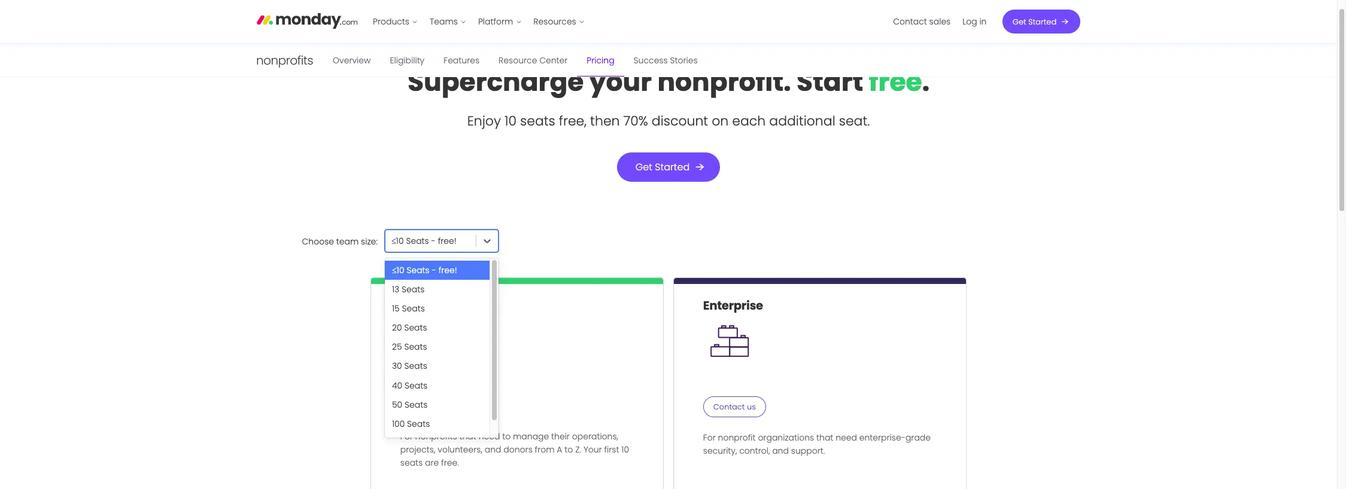 Task type: vqa. For each thing, say whether or not it's contained in the screenshot.
Create New Account button
no



Task type: describe. For each thing, give the bounding box(es) containing it.
1 horizontal spatial to
[[565, 444, 573, 456]]

manage
[[513, 431, 549, 443]]

overview
[[333, 54, 371, 66]]

0
[[424, 365, 429, 377]]

seats up "13 seats"
[[407, 265, 430, 277]]

organizations
[[758, 432, 814, 444]]

seats inside for nonprofits that need to manage their operations, projects, volunteers, and donors from a to z. your first 10 seats are free.
[[400, 457, 423, 469]]

a
[[557, 444, 562, 456]]

contact for contact sales
[[894, 16, 928, 28]]

platform link
[[473, 12, 528, 31]]

contact sales
[[894, 16, 951, 28]]

try
[[419, 401, 430, 412]]

security,
[[703, 445, 737, 457]]

products
[[373, 16, 410, 28]]

for nonprofit organizations that need enterprise-grade security, control, and support.
[[703, 432, 931, 457]]

nonprofit
[[718, 432, 756, 444]]

200+
[[392, 438, 413, 450]]

13
[[392, 284, 399, 296]]

billed
[[400, 375, 420, 387]]

success stories link
[[624, 44, 707, 77]]

enterprise region
[[674, 284, 966, 490]]

sales
[[930, 16, 951, 28]]

40
[[392, 380, 402, 392]]

free.
[[441, 457, 459, 469]]

1 vertical spatial ≤10
[[392, 265, 404, 277]]

get started button inside "main" 'element'
[[1003, 10, 1081, 34]]

choose team size:
[[302, 236, 378, 248]]

projects,
[[400, 444, 435, 456]]

eligibility
[[390, 54, 425, 66]]

free,
[[559, 112, 587, 131]]

products link
[[367, 12, 424, 31]]

teams link
[[424, 12, 473, 31]]

0 vertical spatial ≤10
[[391, 235, 404, 247]]

then
[[590, 112, 620, 131]]

200+ seats
[[392, 438, 438, 450]]

40 seats
[[392, 380, 428, 392]]

enjoy
[[467, 112, 501, 131]]

each
[[732, 112, 766, 131]]

overview link
[[323, 44, 380, 77]]

25
[[392, 341, 402, 353]]

seats right 13
[[402, 284, 425, 296]]

10 inside for nonprofits that need to manage their operations, projects, volunteers, and donors from a to z. your first 10 seats are free.
[[622, 444, 629, 456]]

control,
[[739, 445, 770, 457]]

grade
[[906, 432, 931, 444]]

start
[[797, 63, 864, 100]]

support.
[[791, 445, 825, 457]]

try for free
[[419, 401, 460, 412]]

are
[[425, 457, 439, 469]]

team
[[336, 236, 359, 248]]

pricing
[[587, 54, 615, 66]]

features
[[444, 54, 480, 66]]

platform
[[479, 16, 514, 28]]

50
[[392, 399, 402, 411]]

main element
[[367, 0, 1081, 43]]

for nonprofits that need to manage their operations, projects, volunteers, and donors from a to z. your first 10 seats are free.
[[400, 431, 629, 469]]

nonprofit.
[[658, 63, 791, 100]]

1 vertical spatial free!
[[439, 265, 457, 277]]

additional
[[769, 112, 836, 131]]

z.
[[575, 444, 581, 456]]

free inside button
[[445, 401, 460, 412]]

choose
[[302, 236, 334, 248]]

70%
[[624, 112, 648, 131]]

contact sales button
[[888, 12, 957, 31]]

supercharge your nonprofit. start free .
[[408, 63, 930, 100]]

eligibility link
[[380, 44, 434, 77]]

enterprise
[[703, 298, 763, 314]]

25 seats
[[392, 341, 427, 353]]

20
[[392, 322, 402, 334]]

0 horizontal spatial get started
[[636, 160, 690, 174]]

seats right size:
[[406, 235, 429, 247]]

nonprofits
[[415, 431, 457, 443]]

1 vertical spatial ≤10 seats - free!
[[392, 265, 457, 277]]

total 0 / year billed annually
[[400, 365, 457, 387]]

pricing link
[[577, 44, 624, 77]]

0 vertical spatial ≤10 seats - free!
[[391, 235, 457, 247]]

resource
[[499, 54, 537, 66]]

total
[[400, 365, 422, 377]]

get started inside "main" 'element'
[[1013, 16, 1057, 27]]

operations,
[[572, 431, 618, 443]]

your
[[584, 444, 602, 456]]

need inside the for nonprofit organizations that need enterprise-grade security, control, and support.
[[836, 432, 857, 444]]

try for free button
[[400, 397, 478, 417]]

monday.com logo image
[[257, 8, 358, 33]]

log in
[[963, 16, 987, 28]]

enterprise-
[[860, 432, 906, 444]]

list containing contact sales
[[888, 0, 993, 43]]



Task type: locate. For each thing, give the bounding box(es) containing it.
monday.com for non-profit image
[[257, 44, 314, 77]]

1 horizontal spatial and
[[772, 445, 789, 457]]

get started
[[1013, 16, 1057, 27], [636, 160, 690, 174]]

annually
[[423, 375, 456, 387]]

1 horizontal spatial that
[[817, 432, 834, 444]]

enjoy 10 seats free, then 70% discount on each additional seat.
[[467, 112, 870, 131]]

that up support.
[[817, 432, 834, 444]]

0 vertical spatial free!
[[438, 235, 457, 247]]

1 horizontal spatial list
[[888, 0, 993, 43]]

1 horizontal spatial free
[[869, 63, 922, 100]]

resource center link
[[489, 44, 577, 77]]

seats right 25 on the bottom of page
[[404, 341, 427, 353]]

1 vertical spatial get started button
[[617, 153, 720, 182]]

need inside for nonprofits that need to manage their operations, projects, volunteers, and donors from a to z. your first 10 seats are free.
[[479, 431, 500, 443]]

1 vertical spatial -
[[432, 265, 436, 277]]

your
[[590, 63, 652, 100]]

started down enjoy 10 seats free, then 70% discount on each additional seat.
[[655, 160, 690, 174]]

resources
[[534, 16, 577, 28]]

contact us
[[713, 402, 756, 413]]

seats down 'try'
[[407, 418, 430, 430]]

1 horizontal spatial contact
[[894, 16, 928, 28]]

0 horizontal spatial free
[[445, 401, 460, 412]]

1 horizontal spatial for
[[703, 432, 716, 444]]

15 seats
[[392, 303, 425, 315]]

1 horizontal spatial 10
[[622, 444, 629, 456]]

their
[[551, 431, 570, 443]]

0 vertical spatial get started button
[[1003, 10, 1081, 34]]

for down the 100 seats at the left of page
[[400, 431, 413, 443]]

log in link
[[957, 12, 993, 31]]

≤10 up 13
[[392, 265, 404, 277]]

started inside "main" 'element'
[[1029, 16, 1057, 27]]

1 vertical spatial seats
[[400, 457, 423, 469]]

$0
[[400, 317, 432, 353]]

for up security, on the bottom right of page
[[703, 432, 716, 444]]

free up seat.
[[869, 63, 922, 100]]

list
[[367, 0, 591, 43], [888, 0, 993, 43]]

-
[[431, 235, 436, 247], [432, 265, 436, 277]]

seats down the "projects,"
[[400, 457, 423, 469]]

get inside "main" 'element'
[[1013, 16, 1027, 27]]

stories
[[670, 54, 698, 66]]

0 vertical spatial seats
[[520, 112, 555, 131]]

30 seats
[[392, 361, 427, 373]]

need up "volunteers,"
[[479, 431, 500, 443]]

0 vertical spatial 10
[[505, 112, 517, 131]]

for for enterprise
[[703, 432, 716, 444]]

volunteers,
[[438, 444, 482, 456]]

10
[[505, 112, 517, 131], [622, 444, 629, 456]]

0 horizontal spatial get started button
[[617, 153, 720, 182]]

that up "volunteers,"
[[459, 431, 476, 443]]

13 seats
[[392, 284, 425, 296]]

and left 'donors'
[[485, 444, 501, 456]]

contact left the us
[[713, 402, 745, 413]]

need left enterprise-
[[836, 432, 857, 444]]

1 horizontal spatial seats
[[520, 112, 555, 131]]

0 vertical spatial contact
[[894, 16, 928, 28]]

30
[[392, 361, 402, 373]]

seat.
[[839, 112, 870, 131]]

1 vertical spatial get
[[636, 160, 653, 174]]

get started button down enjoy 10 seats free, then 70% discount on each additional seat.
[[617, 153, 720, 182]]

15
[[392, 303, 400, 315]]

for inside for nonprofits that need to manage their operations, projects, volunteers, and donors from a to z. your first 10 seats are free.
[[400, 431, 413, 443]]

10 right enjoy
[[505, 112, 517, 131]]

nonprofit
[[400, 298, 456, 314]]

contact inside 'enterprise' region
[[713, 402, 745, 413]]

in
[[980, 16, 987, 28]]

/
[[431, 365, 435, 377]]

contact left the sales
[[894, 16, 928, 28]]

free
[[869, 63, 922, 100], [445, 401, 460, 412]]

from
[[535, 444, 555, 456]]

1 horizontal spatial get started button
[[1003, 10, 1081, 34]]

0 vertical spatial free
[[869, 63, 922, 100]]

contact
[[894, 16, 928, 28], [713, 402, 745, 413]]

for
[[400, 431, 413, 443], [703, 432, 716, 444]]

get started button
[[1003, 10, 1081, 34], [617, 153, 720, 182]]

0 horizontal spatial and
[[485, 444, 501, 456]]

need
[[479, 431, 500, 443], [836, 432, 857, 444]]

0 horizontal spatial started
[[655, 160, 690, 174]]

to
[[502, 431, 511, 443], [565, 444, 573, 456]]

started
[[1029, 16, 1057, 27], [655, 160, 690, 174]]

1 list from the left
[[367, 0, 591, 43]]

≤10 seats - free!
[[391, 235, 457, 247], [392, 265, 457, 277]]

1 vertical spatial 10
[[622, 444, 629, 456]]

donors
[[504, 444, 533, 456]]

resources link
[[528, 12, 591, 31]]

started right in
[[1029, 16, 1057, 27]]

0 vertical spatial started
[[1029, 16, 1057, 27]]

and down organizations
[[772, 445, 789, 457]]

free right the for
[[445, 401, 460, 412]]

seats
[[520, 112, 555, 131], [400, 457, 423, 469]]

50 seats
[[392, 399, 428, 411]]

success stories
[[634, 54, 698, 66]]

to up 'donors'
[[502, 431, 511, 443]]

get started button right in
[[1003, 10, 1081, 34]]

get down 70%
[[636, 160, 653, 174]]

to right a at the left bottom
[[565, 444, 573, 456]]

0 horizontal spatial 10
[[505, 112, 517, 131]]

0 horizontal spatial that
[[459, 431, 476, 443]]

that inside for nonprofits that need to manage their operations, projects, volunteers, and donors from a to z. your first 10 seats are free.
[[459, 431, 476, 443]]

0 vertical spatial to
[[502, 431, 511, 443]]

contact inside list
[[894, 16, 928, 28]]

log
[[963, 16, 978, 28]]

0 horizontal spatial for
[[400, 431, 413, 443]]

and inside the for nonprofit organizations that need enterprise-grade security, control, and support.
[[772, 445, 789, 457]]

and inside for nonprofits that need to manage their operations, projects, volunteers, and donors from a to z. your first 10 seats are free.
[[485, 444, 501, 456]]

for inside the for nonprofit organizations that need enterprise-grade security, control, and support.
[[703, 432, 716, 444]]

that inside the for nonprofit organizations that need enterprise-grade security, control, and support.
[[817, 432, 834, 444]]

seats left free,
[[520, 112, 555, 131]]

seats right 15 at the bottom of page
[[402, 303, 425, 315]]

0 horizontal spatial get
[[636, 160, 653, 174]]

get right in
[[1013, 16, 1027, 27]]

contact us - enterprise image
[[708, 320, 752, 362]]

seats up billed on the bottom left
[[404, 361, 427, 373]]

1 horizontal spatial started
[[1029, 16, 1057, 27]]

.
[[922, 63, 930, 100]]

1 horizontal spatial need
[[836, 432, 857, 444]]

0 horizontal spatial need
[[479, 431, 500, 443]]

center
[[540, 54, 568, 66]]

1 vertical spatial get started
[[636, 160, 690, 174]]

20 seats
[[392, 322, 427, 334]]

1 vertical spatial started
[[655, 160, 690, 174]]

seats
[[406, 235, 429, 247], [407, 265, 430, 277], [402, 284, 425, 296], [402, 303, 425, 315], [404, 322, 427, 334], [404, 341, 427, 353], [404, 361, 427, 373], [405, 380, 428, 392], [405, 399, 428, 411], [407, 418, 430, 430], [415, 438, 438, 450]]

teams
[[430, 16, 458, 28]]

0 horizontal spatial seats
[[400, 457, 423, 469]]

0 vertical spatial -
[[431, 235, 436, 247]]

discount
[[652, 112, 708, 131]]

1 vertical spatial to
[[565, 444, 573, 456]]

seats down total
[[405, 380, 428, 392]]

contact for contact us
[[713, 402, 745, 413]]

for for nonprofit
[[400, 431, 413, 443]]

1 vertical spatial free
[[445, 401, 460, 412]]

0 horizontal spatial list
[[367, 0, 591, 43]]

success
[[634, 54, 668, 66]]

on
[[712, 112, 729, 131]]

us
[[747, 402, 756, 413]]

0 vertical spatial get
[[1013, 16, 1027, 27]]

0 vertical spatial get started
[[1013, 16, 1057, 27]]

resource center
[[499, 54, 568, 66]]

for
[[432, 401, 443, 412]]

contact us button
[[703, 397, 766, 418]]

seats up are
[[415, 438, 438, 450]]

≤10 right size:
[[391, 235, 404, 247]]

free!
[[438, 235, 457, 247], [439, 265, 457, 277]]

first
[[604, 444, 619, 456]]

that
[[459, 431, 476, 443], [817, 432, 834, 444]]

seats right 20
[[404, 322, 427, 334]]

and
[[485, 444, 501, 456], [772, 445, 789, 457]]

1 horizontal spatial get
[[1013, 16, 1027, 27]]

features link
[[434, 44, 489, 77]]

0 horizontal spatial contact
[[713, 402, 745, 413]]

year
[[437, 365, 457, 377]]

seats right 50
[[405, 399, 428, 411]]

size:
[[361, 236, 378, 248]]

1 horizontal spatial get started
[[1013, 16, 1057, 27]]

10 right the first
[[622, 444, 629, 456]]

2 list from the left
[[888, 0, 993, 43]]

0 horizontal spatial to
[[502, 431, 511, 443]]

100
[[392, 418, 405, 430]]

supercharge
[[408, 63, 584, 100]]

get
[[1013, 16, 1027, 27], [636, 160, 653, 174]]

1 vertical spatial contact
[[713, 402, 745, 413]]

get started down enjoy 10 seats free, then 70% discount on each additional seat.
[[636, 160, 690, 174]]

$0 region
[[371, 284, 663, 490]]

100 seats
[[392, 418, 430, 430]]

list containing products
[[367, 0, 591, 43]]

get started right in
[[1013, 16, 1057, 27]]



